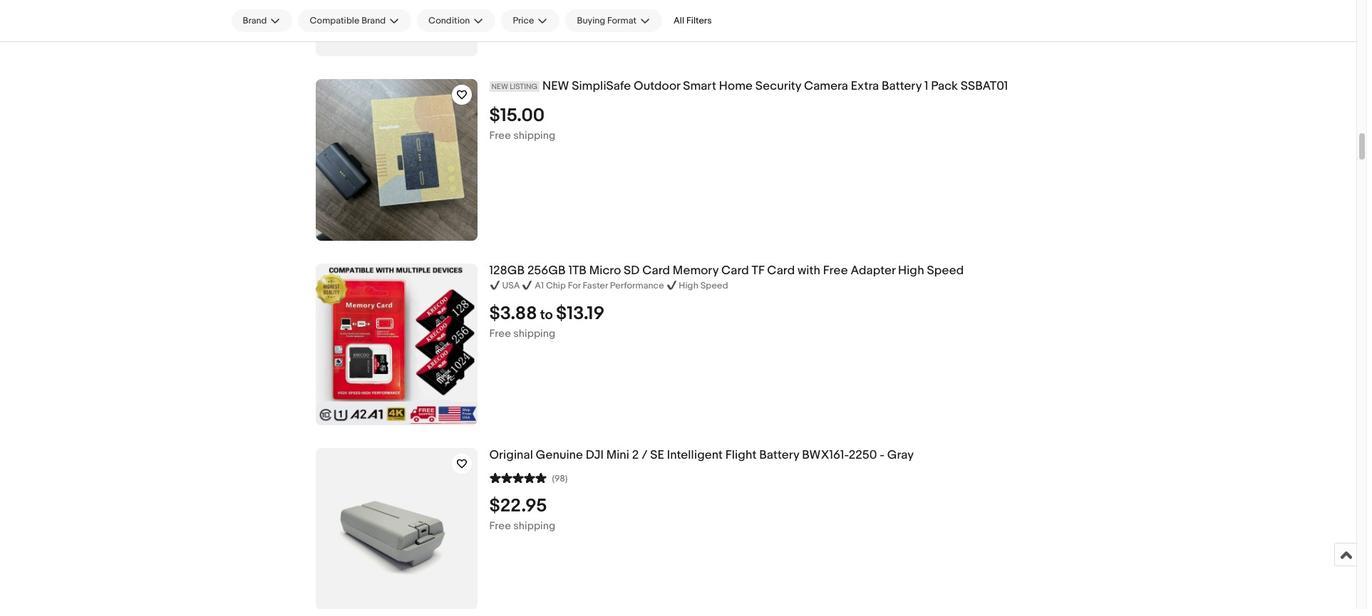Task type: locate. For each thing, give the bounding box(es) containing it.
free up the ✔️ usa ✔️ a1 chip for faster performance ✔️ high speed text box
[[823, 264, 848, 278]]

2
[[632, 448, 639, 463]]

3 card from the left
[[767, 264, 795, 278]]

1 vertical spatial shipping
[[513, 327, 555, 341]]

memory
[[673, 264, 719, 278]]

1 horizontal spatial speed
[[927, 264, 964, 278]]

samsung - pro plus 512 gb microsdxc memory card image
[[315, 0, 477, 35]]

original genuine dji mini 2 / se intelligent flight battery bwx161-2250 - gray link
[[489, 448, 1198, 463]]

gray
[[887, 448, 914, 463]]

✔️ left usa
[[489, 280, 500, 291]]

outdoor
[[634, 79, 680, 93]]

shipping for $22.95
[[513, 520, 555, 533]]

1
[[925, 79, 929, 93]]

card left tf
[[721, 264, 749, 278]]

shipping
[[513, 129, 555, 142], [513, 327, 555, 341], [513, 520, 555, 533]]

all filters button
[[668, 9, 718, 32]]

buying format
[[577, 15, 637, 26]]

0 horizontal spatial ✔️
[[489, 280, 500, 291]]

1 brand from the left
[[243, 15, 267, 26]]

0 horizontal spatial high
[[679, 280, 698, 291]]

card
[[642, 264, 670, 278], [721, 264, 749, 278], [767, 264, 795, 278]]

brand
[[243, 15, 267, 26], [362, 15, 386, 26]]

micro
[[589, 264, 621, 278]]

2 horizontal spatial card
[[767, 264, 795, 278]]

free
[[489, 129, 511, 142], [823, 264, 848, 278], [489, 327, 511, 341], [489, 520, 511, 533]]

shipping down the $15.00
[[513, 129, 555, 142]]

1tb
[[568, 264, 587, 278]]

1 horizontal spatial high
[[898, 264, 924, 278]]

high
[[898, 264, 924, 278], [679, 280, 698, 291]]

simplisafe
[[572, 79, 631, 93]]

2 shipping from the top
[[513, 327, 555, 341]]

security
[[755, 79, 801, 93]]

$15.00 free shipping
[[489, 105, 555, 142]]

free inside $3.88 to $13.19 free shipping
[[489, 327, 511, 341]]

speed
[[927, 264, 964, 278], [701, 280, 728, 291]]

original
[[489, 448, 533, 463]]

1 shipping from the top
[[513, 129, 555, 142]]

original genuine dji mini 2 / se intelligent flight battery bwx161-2250 - gray
[[489, 448, 914, 463]]

compatible brand button
[[298, 9, 411, 32]]

128gb 256gb 1tb micro sd card memory card tf card with free adapter high speed ✔️ usa ✔️ a1 chip for faster performance ✔️ high speed
[[489, 264, 964, 291]]

free down the $15.00
[[489, 129, 511, 142]]

free inside 128gb 256gb 1tb micro sd card memory card tf card with free adapter high speed ✔️ usa ✔️ a1 chip for faster performance ✔️ high speed
[[823, 264, 848, 278]]

adapter
[[851, 264, 896, 278]]

faster
[[583, 280, 608, 291]]

brand button
[[231, 9, 293, 32]]

shipping for $15.00
[[513, 129, 555, 142]]

se
[[650, 448, 664, 463]]

with
[[798, 264, 821, 278]]

free down the $3.88 in the left of the page
[[489, 327, 511, 341]]

1 horizontal spatial card
[[721, 264, 749, 278]]

$3.88 to $13.19 free shipping
[[489, 303, 605, 341]]

✔️
[[489, 280, 500, 291], [522, 280, 533, 291], [666, 280, 677, 291]]

1 vertical spatial battery
[[759, 448, 799, 463]]

new
[[543, 79, 569, 93]]

flight
[[726, 448, 757, 463]]

✔️ left a1 at the left
[[522, 280, 533, 291]]

1 horizontal spatial ✔️
[[522, 280, 533, 291]]

2 horizontal spatial ✔️
[[666, 280, 677, 291]]

original genuine dji mini 2 / se intelligent flight battery bwx161-2250 - gray image
[[315, 467, 477, 591]]

condition
[[429, 15, 470, 26]]

0 horizontal spatial speed
[[701, 280, 728, 291]]

✔️ down the memory
[[666, 280, 677, 291]]

2250
[[849, 448, 877, 463]]

2 vertical spatial shipping
[[513, 520, 555, 533]]

buying
[[577, 15, 605, 26]]

shipping inside $22.95 free shipping
[[513, 520, 555, 533]]

256gb
[[527, 264, 566, 278]]

card up performance
[[642, 264, 670, 278]]

0 vertical spatial shipping
[[513, 129, 555, 142]]

1 horizontal spatial brand
[[362, 15, 386, 26]]

5 out of 5 stars image
[[489, 471, 546, 485]]

buying format button
[[566, 9, 662, 32]]

2 brand from the left
[[362, 15, 386, 26]]

free inside $15.00 free shipping
[[489, 129, 511, 142]]

high down the memory
[[679, 280, 698, 291]]

shipping down to
[[513, 327, 555, 341]]

performance
[[610, 280, 664, 291]]

0 horizontal spatial brand
[[243, 15, 267, 26]]

card right tf
[[767, 264, 795, 278]]

$13.19
[[556, 303, 605, 325]]

1 ✔️ from the left
[[489, 280, 500, 291]]

/
[[642, 448, 648, 463]]

shipping inside $3.88 to $13.19 free shipping
[[513, 327, 555, 341]]

free down "$22.95"
[[489, 520, 511, 533]]

compatible brand
[[310, 15, 386, 26]]

0 vertical spatial battery
[[882, 79, 922, 93]]

2 card from the left
[[721, 264, 749, 278]]

0 horizontal spatial card
[[642, 264, 670, 278]]

3 shipping from the top
[[513, 520, 555, 533]]

3 ✔️ from the left
[[666, 280, 677, 291]]

battery left 1
[[882, 79, 922, 93]]

ssbat01
[[961, 79, 1008, 93]]

high right adapter
[[898, 264, 924, 278]]

(98) link
[[489, 471, 568, 485]]

shipping down "$22.95"
[[513, 520, 555, 533]]

battery right flight
[[759, 448, 799, 463]]

-
[[880, 448, 885, 463]]

all
[[674, 15, 685, 26]]

shipping inside $15.00 free shipping
[[513, 129, 555, 142]]

0 vertical spatial speed
[[927, 264, 964, 278]]

battery
[[882, 79, 922, 93], [759, 448, 799, 463]]

all filters
[[674, 15, 712, 26]]



Task type: describe. For each thing, give the bounding box(es) containing it.
smart
[[683, 79, 716, 93]]

dji
[[586, 448, 604, 463]]

camera
[[804, 79, 848, 93]]

1 card from the left
[[642, 264, 670, 278]]

new simplisafe outdoor smart home security camera extra battery 1 pack ssbat01 image
[[315, 79, 477, 241]]

a1
[[535, 280, 544, 291]]

128gb 256gb 1tb micro sd card memory card tf card with free adapter high speed link
[[489, 264, 1198, 279]]

sd
[[624, 264, 640, 278]]

$15.00
[[489, 105, 545, 127]]

compatible
[[310, 15, 360, 26]]

1 horizontal spatial battery
[[882, 79, 922, 93]]

free inside $22.95 free shipping
[[489, 520, 511, 533]]

mini
[[606, 448, 629, 463]]

new listing new simplisafe outdoor smart home security camera extra battery 1 pack ssbat01
[[492, 79, 1008, 93]]

1 vertical spatial high
[[679, 280, 698, 291]]

brand inside brand dropdown button
[[243, 15, 267, 26]]

brand inside 'compatible brand' dropdown button
[[362, 15, 386, 26]]

0 vertical spatial high
[[898, 264, 924, 278]]

chip
[[546, 280, 566, 291]]

condition button
[[417, 9, 496, 32]]

for
[[568, 280, 581, 291]]

$22.95 free shipping
[[489, 495, 555, 533]]

price
[[513, 15, 534, 26]]

0 horizontal spatial battery
[[759, 448, 799, 463]]

128gb 256gb 1tb micro sd card memory card tf card with free adapter high speed image
[[315, 264, 477, 426]]

tf
[[752, 264, 765, 278]]

extra
[[851, 79, 879, 93]]

usa
[[502, 280, 520, 291]]

intelligent
[[667, 448, 723, 463]]

1 vertical spatial speed
[[701, 280, 728, 291]]

128gb
[[489, 264, 525, 278]]

(98)
[[552, 473, 568, 485]]

genuine
[[536, 448, 583, 463]]

2 ✔️ from the left
[[522, 280, 533, 291]]

new
[[492, 82, 508, 91]]

filters
[[687, 15, 712, 26]]

listing
[[510, 82, 538, 91]]

$22.95
[[489, 495, 547, 517]]

to
[[540, 307, 553, 324]]

✔️ USA ✔️ A1 Chip For Faster Performance ✔️ High Speed text field
[[489, 280, 1198, 292]]

bwx161-
[[802, 448, 849, 463]]

price button
[[501, 9, 560, 32]]

format
[[607, 15, 637, 26]]

pack
[[931, 79, 958, 93]]

$3.88
[[489, 303, 537, 325]]

home
[[719, 79, 753, 93]]



Task type: vqa. For each thing, say whether or not it's contained in the screenshot.
the shipping inside $15.00 Free shipping
yes



